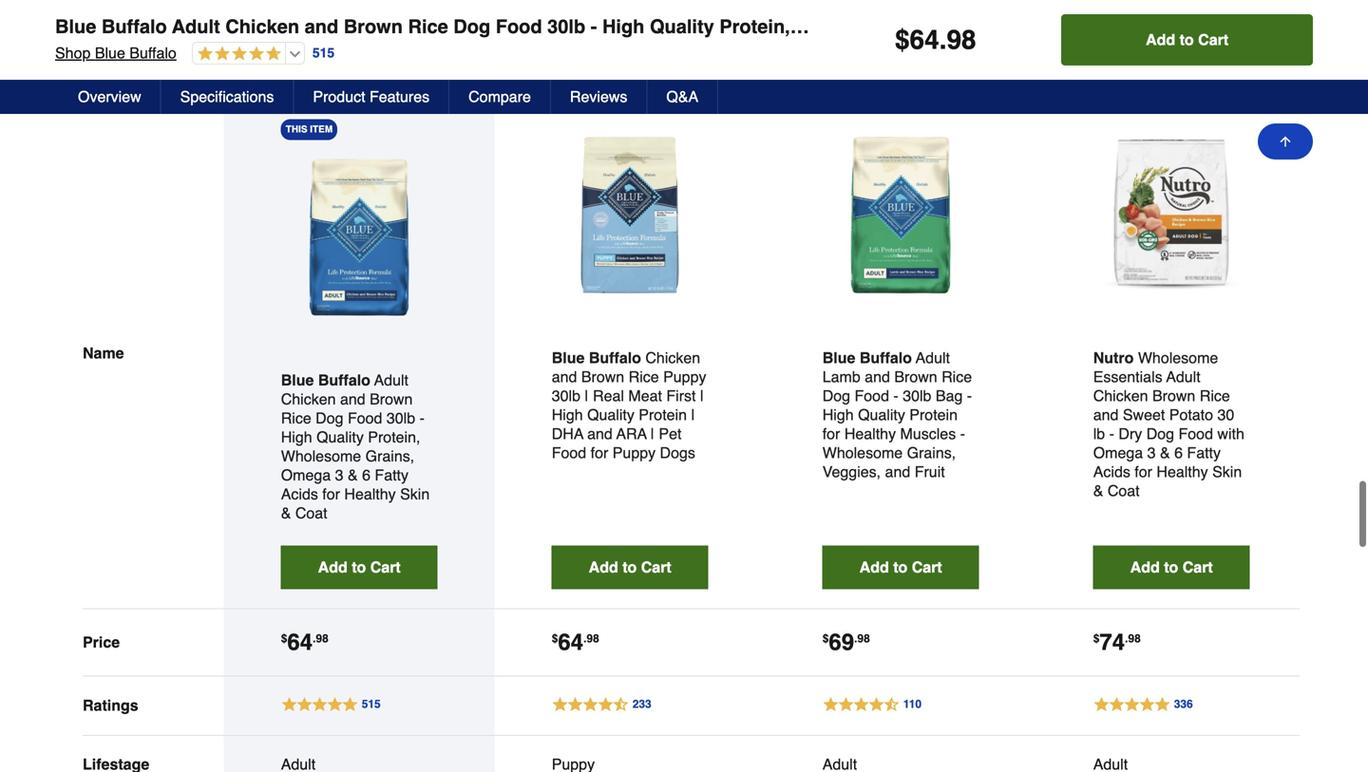 Task type: vqa. For each thing, say whether or not it's contained in the screenshot.
'Body Spray Shower Jets' LINK
no



Task type: describe. For each thing, give the bounding box(es) containing it.
q&a
[[666, 88, 699, 105]]

cart for adult lamb and brown rice dog food - 30lb bag - high quality protein for healthy muscles - wholesome grains, veggies, and fruit
[[912, 557, 942, 574]]

meat
[[628, 385, 662, 403]]

3 adult cell from the left
[[1093, 753, 1250, 772]]

shop
[[55, 44, 91, 62]]

30lb inside adult chicken and brown rice dog food 30lb - high quality protein, wholesome grains, omega 3 & 6 fatty acids for healthy skin & coat
[[387, 408, 415, 425]]

adult lamb and brown rice dog food - 30lb bag - high quality protein for healthy muscles - wholesome grains, veggies, and fruit
[[823, 347, 972, 479]]

adult chicken and brown rice dog food 30lb - high quality protein, wholesome grains, omega 3 & 6 fatty acids for healthy skin & coat
[[281, 370, 430, 520]]

. inside $ 69 . 98
[[854, 630, 858, 644]]

blue buffalo for lamb
[[823, 347, 912, 365]]

cart for chicken and brown rice puppy 30lb | real meat first | high quality protein | dha and ara | pet food for puppy dogs
[[641, 557, 672, 574]]

overview button
[[59, 80, 161, 114]]

healthy inside adult chicken and brown rice dog food 30lb - high quality protein, wholesome grains, omega 3 & 6 fatty acids for healthy skin & coat
[[344, 484, 396, 501]]

74
[[1100, 628, 1125, 654]]

compare for the bottom the compare button
[[469, 88, 531, 105]]

reviews
[[570, 88, 628, 105]]

acids inside adult chicken and brown rice dog food 30lb - high quality protein, wholesome grains, omega 3 & 6 fatty acids for healthy skin & coat
[[281, 484, 318, 501]]

veggies,
[[823, 461, 881, 479]]

30
[[1218, 404, 1235, 422]]

| right first
[[700, 385, 704, 403]]

pet
[[659, 423, 682, 441]]

skin for wholesome essentials adult chicken brown rice and sweet potato 30 lb - dry dog food with omega 3 & 6 fatty acids for healthy skin & coat
[[1213, 461, 1242, 479]]

protein, inside adult chicken and brown rice dog food 30lb - high quality protein, wholesome grains, omega 3 & 6 fatty acids for healthy skin & coat
[[368, 427, 420, 444]]

skin for blue buffalo  adult chicken and brown rice dog food 30lb - high quality protein, wholesome grains, omega 3 & 6 fatty acids for healthy skin &
[[1310, 16, 1350, 38]]

rice inside adult lamb and brown rice dog food - 30lb bag - high quality protein for healthy muscles - wholesome grains, veggies, and fruit
[[942, 366, 972, 384]]

brown inside adult lamb and brown rice dog food - 30lb bag - high quality protein for healthy muscles - wholesome grains, veggies, and fruit
[[894, 366, 938, 384]]

overview
[[78, 88, 141, 105]]

sweet
[[1123, 404, 1165, 422]]

buffalo for adult chicken and brown rice dog food 30lb - high quality protein, wholesome grains, omega 3 & 6 fatty acids for healthy skin & coat
[[318, 370, 371, 387]]

grains, inside adult chicken and brown rice dog food 30lb - high quality protein, wholesome grains, omega 3 & 6 fatty acids for healthy skin & coat
[[365, 446, 415, 463]]

with
[[1218, 423, 1245, 441]]

fruit
[[915, 461, 945, 479]]

specifications button
[[161, 80, 294, 114]]

high for meat
[[552, 404, 583, 422]]

| down first
[[691, 404, 695, 422]]

chicken inside wholesome essentials adult chicken brown rice and sweet potato 30 lb - dry dog food with omega 3 & 6 fatty acids for healthy skin & coat
[[1093, 385, 1148, 403]]

this item
[[286, 122, 333, 133]]

add to cart for wholesome essentials adult chicken brown rice and sweet potato 30 lb - dry dog food with omega 3 & 6 fatty acids for healthy skin & coat
[[1130, 557, 1213, 574]]

dog inside adult chicken and brown rice dog food 30lb - high quality protein, wholesome grains, omega 3 & 6 fatty acids for healthy skin & coat
[[316, 408, 344, 425]]

grains, inside adult lamb and brown rice dog food - 30lb bag - high quality protein for healthy muscles - wholesome grains, veggies, and fruit
[[907, 442, 956, 460]]

$ 69 . 98
[[823, 628, 870, 654]]

omega for grains,
[[978, 16, 1043, 38]]

- inside adult chicken and brown rice dog food 30lb - high quality protein, wholesome grains, omega 3 & 6 fatty acids for healthy skin & coat
[[420, 408, 425, 425]]

high for food
[[602, 16, 645, 38]]

blue for chicken and brown rice puppy 30lb | real meat first | high quality protein | dha and ara | pet food for puppy dogs
[[552, 347, 585, 365]]

protein for 30lb
[[910, 404, 958, 422]]

product
[[313, 88, 365, 105]]

$ inside $ 69 . 98
[[823, 630, 829, 644]]

dog inside wholesome essentials adult chicken brown rice and sweet potato 30 lb - dry dog food with omega 3 & 6 fatty acids for healthy skin & coat
[[1147, 423, 1175, 441]]

blue buffalo  chicken and brown rice puppy 30lb | real meat first | high quality protein | dha and ara | pet food for puppy dogs image
[[552, 135, 709, 292]]

| left pet
[[651, 423, 655, 441]]

3 for grains,
[[1048, 16, 1059, 38]]

2 horizontal spatial $ 64 . 98
[[895, 25, 977, 55]]

lb
[[1093, 423, 1105, 441]]

6 for grains,
[[1083, 16, 1093, 38]]

ara
[[616, 423, 647, 441]]

$ inside $ 74 . 98
[[1093, 630, 1100, 644]]

adult for adult lamb and brown rice dog food - 30lb bag - high quality protein for healthy muscles - wholesome grains, veggies, and fruit
[[916, 347, 950, 365]]

quality for bag
[[858, 404, 905, 422]]

compare for top the compare button
[[70, 34, 169, 60]]

name
[[83, 343, 124, 360]]

adult inside wholesome essentials adult chicken brown rice and sweet potato 30 lb - dry dog food with omega 3 & 6 fatty acids for healthy skin & coat
[[1167, 366, 1201, 384]]

| left real
[[585, 385, 589, 403]]

high inside adult chicken and brown rice dog food 30lb - high quality protein, wholesome grains, omega 3 & 6 fatty acids for healthy skin & coat
[[281, 427, 312, 444]]

for inside adult lamb and brown rice dog food - 30lb bag - high quality protein for healthy muscles - wholesome grains, veggies, and fruit
[[823, 423, 840, 441]]

adult for adult chicken and brown rice dog food 30lb - high quality protein, wholesome grains, omega 3 & 6 fatty acids for healthy skin & coat
[[374, 370, 409, 387]]

essentials
[[1093, 366, 1163, 384]]

. inside $ 74 . 98
[[1125, 630, 1128, 644]]

first
[[666, 385, 696, 403]]

blue buffalo  adult lamb and brown rice dog food - 30lb bag - high quality protein for healthy muscles - wholesome grains, veggies, and fruit image
[[823, 135, 979, 292]]

30lb inside adult lamb and brown rice dog food - 30lb bag - high quality protein for healthy muscles - wholesome grains, veggies, and fruit
[[903, 385, 932, 403]]

add to cart for chicken and brown rice puppy 30lb | real meat first | high quality protein | dha and ara | pet food for puppy dogs
[[589, 557, 672, 574]]

adult for third adult 'cell'
[[1093, 754, 1128, 772]]

0 horizontal spatial 64
[[287, 628, 313, 654]]

puppy inside cell
[[552, 754, 595, 772]]

rice inside wholesome essentials adult chicken brown rice and sweet potato 30 lb - dry dog food with omega 3 & 6 fatty acids for healthy skin & coat
[[1200, 385, 1230, 403]]

ratings
[[83, 695, 138, 713]]

rice inside adult chicken and brown rice dog food 30lb - high quality protein, wholesome grains, omega 3 & 6 fatty acids for healthy skin & coat
[[281, 408, 311, 425]]

add to cart for adult lamb and brown rice dog food - 30lb bag - high quality protein for healthy muscles - wholesome grains, veggies, and fruit
[[860, 557, 942, 574]]

add to cart button for chicken and brown rice puppy 30lb | real meat first | high quality protein | dha and ara | pet food for puppy dogs
[[552, 544, 709, 588]]

6 for with
[[1175, 442, 1183, 460]]

2 horizontal spatial 64
[[910, 25, 940, 55]]

to for chicken and brown rice puppy 30lb | real meat first | high quality protein | dha and ara | pet food for puppy dogs
[[623, 557, 637, 574]]

4.7 stars image
[[193, 46, 281, 63]]

dha
[[552, 423, 584, 441]]

3 for with
[[1148, 442, 1156, 460]]

item
[[310, 122, 333, 133]]

fatty for grains,
[[1099, 16, 1144, 38]]

add to cart button for wholesome essentials adult chicken brown rice and sweet potato 30 lb - dry dog food with omega 3 & 6 fatty acids for healthy skin & coat
[[1093, 544, 1250, 588]]

high for 30lb
[[823, 404, 854, 422]]

features
[[370, 88, 430, 105]]

food inside wholesome essentials adult chicken brown rice and sweet potato 30 lb - dry dog food with omega 3 & 6 fatty acids for healthy skin & coat
[[1179, 423, 1213, 441]]

1 vertical spatial compare button
[[450, 80, 551, 114]]

fatty inside adult chicken and brown rice dog food 30lb - high quality protein, wholesome grains, omega 3 & 6 fatty acids for healthy skin & coat
[[375, 465, 409, 482]]

skin inside adult chicken and brown rice dog food 30lb - high quality protein, wholesome grains, omega 3 & 6 fatty acids for healthy skin & coat
[[400, 484, 430, 501]]

dogs
[[660, 442, 695, 460]]

blue buffalo for and
[[552, 347, 641, 365]]

wholesome essentials adult chicken brown rice and sweet potato 30 lb - dry dog food with omega 3 & 6 fatty acids for healthy skin & coat
[[1093, 347, 1245, 498]]

chicken and brown rice puppy 30lb | real meat first | high quality protein | dha and ara | pet food for puppy dogs
[[552, 347, 706, 460]]

to for wholesome essentials adult chicken brown rice and sweet potato 30 lb - dry dog food with omega 3 & 6 fatty acids for healthy skin & coat
[[1164, 557, 1179, 574]]

puppy cell
[[552, 753, 709, 772]]

blue for adult chicken and brown rice dog food 30lb - high quality protein, wholesome grains, omega 3 & 6 fatty acids for healthy skin & coat
[[281, 370, 314, 387]]

dog inside adult lamb and brown rice dog food - 30lb bag - high quality protein for healthy muscles - wholesome grains, veggies, and fruit
[[823, 385, 851, 403]]



Task type: locate. For each thing, give the bounding box(es) containing it.
0 vertical spatial 6
[[1083, 16, 1093, 38]]

2 vertical spatial fatty
[[375, 465, 409, 482]]

blue buffalo  adult chicken and brown rice dog food 30lb - high quality protein, wholesome grains, omega 3 & 6 fatty acids for healthy skin &
[[55, 16, 1368, 38]]

2 vertical spatial 6
[[362, 465, 371, 482]]

0 horizontal spatial coat
[[295, 503, 327, 520]]

0 horizontal spatial blue buffalo
[[281, 370, 371, 387]]

0 vertical spatial omega
[[978, 16, 1043, 38]]

product features
[[313, 88, 430, 105]]

2 vertical spatial omega
[[281, 465, 331, 482]]

adult for second adult 'cell' from the right
[[823, 754, 857, 772]]

puppy
[[663, 366, 706, 384], [613, 442, 656, 460], [552, 754, 595, 772]]

add for chicken and brown rice puppy 30lb | real meat first | high quality protein | dha and ara | pet food for puppy dogs
[[589, 557, 618, 574]]

add to cart button
[[1062, 14, 1313, 66], [281, 544, 438, 588], [552, 544, 709, 588], [823, 544, 979, 588], [1093, 544, 1250, 588]]

1 vertical spatial protein,
[[368, 427, 420, 444]]

buffalo
[[102, 16, 167, 38], [130, 44, 177, 62], [589, 347, 641, 365], [860, 347, 912, 365], [318, 370, 371, 387]]

food inside adult lamb and brown rice dog food - 30lb bag - high quality protein for healthy muscles - wholesome grains, veggies, and fruit
[[855, 385, 889, 403]]

food
[[496, 16, 542, 38], [855, 385, 889, 403], [348, 408, 382, 425], [1179, 423, 1213, 441], [552, 442, 586, 460]]

69
[[829, 628, 854, 654]]

2 horizontal spatial 3
[[1148, 442, 1156, 460]]

brown
[[344, 16, 403, 38], [581, 366, 625, 384], [894, 366, 938, 384], [1153, 385, 1196, 403], [370, 389, 413, 406]]

3 inside wholesome essentials adult chicken brown rice and sweet potato 30 lb - dry dog food with omega 3 & 6 fatty acids for healthy skin & coat
[[1148, 442, 1156, 460]]

$ 64 . 98
[[895, 25, 977, 55], [281, 628, 329, 654], [552, 628, 599, 654]]

and inside wholesome essentials adult chicken brown rice and sweet potato 30 lb - dry dog food with omega 3 & 6 fatty acids for healthy skin & coat
[[1093, 404, 1119, 422]]

0 vertical spatial skin
[[1310, 16, 1350, 38]]

to
[[1180, 31, 1194, 48], [352, 557, 366, 574], [623, 557, 637, 574], [893, 557, 908, 574], [1164, 557, 1179, 574]]

adult inside adult chicken and brown rice dog food 30lb - high quality protein, wholesome grains, omega 3 & 6 fatty acids for healthy skin & coat
[[374, 370, 409, 387]]

0 horizontal spatial acids
[[281, 484, 318, 501]]

|
[[585, 385, 589, 403], [700, 385, 704, 403], [691, 404, 695, 422], [651, 423, 655, 441]]

2 vertical spatial 3
[[335, 465, 344, 482]]

high
[[602, 16, 645, 38], [552, 404, 583, 422], [823, 404, 854, 422], [281, 427, 312, 444]]

and inside adult chicken and brown rice dog food 30lb - high quality protein, wholesome grains, omega 3 & 6 fatty acids for healthy skin & coat
[[340, 389, 366, 406]]

2 horizontal spatial omega
[[1093, 442, 1143, 460]]

chicken inside adult chicken and brown rice dog food 30lb - high quality protein, wholesome grains, omega 3 & 6 fatty acids for healthy skin & coat
[[281, 389, 336, 406]]

nutro
[[1093, 347, 1134, 365]]

quality inside chicken and brown rice puppy 30lb | real meat first | high quality protein | dha and ara | pet food for puppy dogs
[[587, 404, 635, 422]]

protein up the muscles
[[910, 404, 958, 422]]

blue buffalo for chicken
[[281, 370, 371, 387]]

0 vertical spatial puppy
[[663, 366, 706, 384]]

cart for wholesome essentials adult chicken brown rice and sweet potato 30 lb - dry dog food with omega 3 & 6 fatty acids for healthy skin & coat
[[1183, 557, 1213, 574]]

coat
[[1108, 480, 1140, 498], [295, 503, 327, 520]]

0 horizontal spatial compare
[[70, 34, 169, 60]]

high inside chicken and brown rice puppy 30lb | real meat first | high quality protein | dha and ara | pet food for puppy dogs
[[552, 404, 583, 422]]

healthy inside adult lamb and brown rice dog food - 30lb bag - high quality protein for healthy muscles - wholesome grains, veggies, and fruit
[[845, 423, 896, 441]]

-
[[591, 16, 597, 38], [894, 385, 899, 403], [967, 385, 972, 403], [420, 408, 425, 425], [960, 423, 965, 441], [1110, 423, 1115, 441]]

6 inside adult chicken and brown rice dog food 30lb - high quality protein, wholesome grains, omega 3 & 6 fatty acids for healthy skin & coat
[[362, 465, 371, 482]]

0 vertical spatial acids
[[1149, 16, 1201, 38]]

2 horizontal spatial fatty
[[1187, 442, 1221, 460]]

1 horizontal spatial protein,
[[720, 16, 790, 38]]

compare button
[[49, 18, 1319, 78], [450, 80, 551, 114]]

1 horizontal spatial 6
[[1083, 16, 1093, 38]]

adult cell
[[281, 753, 438, 772], [823, 753, 979, 772], [1093, 753, 1250, 772]]

skin
[[1310, 16, 1350, 38], [1213, 461, 1242, 479], [400, 484, 430, 501]]

1 vertical spatial skin
[[1213, 461, 1242, 479]]

2 horizontal spatial blue buffalo
[[823, 347, 912, 365]]

0 horizontal spatial protein,
[[368, 427, 420, 444]]

adult for first adult 'cell' from left
[[281, 754, 316, 772]]

blue buffalo  adult chicken and brown rice dog food 30lb - high quality protein, wholesome grains, omega 3 & 6 fatty acids for healthy skin & coat image
[[281, 157, 438, 314]]

shop blue buffalo
[[55, 44, 177, 62]]

omega inside wholesome essentials adult chicken brown rice and sweet potato 30 lb - dry dog food with omega 3 & 6 fatty acids for healthy skin & coat
[[1093, 442, 1143, 460]]

acids inside wholesome essentials adult chicken brown rice and sweet potato 30 lb - dry dog food with omega 3 & 6 fatty acids for healthy skin & coat
[[1093, 461, 1131, 479]]

30lb
[[547, 16, 586, 38], [552, 385, 581, 403], [903, 385, 932, 403], [387, 408, 415, 425]]

30lb inside chicken and brown rice puppy 30lb | real meat first | high quality protein | dha and ara | pet food for puppy dogs
[[552, 385, 581, 403]]

coat inside wholesome essentials adult chicken brown rice and sweet potato 30 lb - dry dog food with omega 3 & 6 fatty acids for healthy skin & coat
[[1108, 480, 1140, 498]]

64
[[910, 25, 940, 55], [287, 628, 313, 654], [558, 628, 584, 654]]

0 horizontal spatial adult cell
[[281, 753, 438, 772]]

1 vertical spatial compare
[[469, 88, 531, 105]]

buffalo for chicken and brown rice puppy 30lb | real meat first | high quality protein | dha and ara | pet food for puppy dogs
[[589, 347, 641, 365]]

for inside chicken and brown rice puppy 30lb | real meat first | high quality protein | dha and ara | pet food for puppy dogs
[[591, 442, 608, 460]]

1 vertical spatial acids
[[1093, 461, 1131, 479]]

1 horizontal spatial fatty
[[1099, 16, 1144, 38]]

cart
[[1198, 31, 1229, 48], [370, 557, 401, 574], [641, 557, 672, 574], [912, 557, 942, 574], [1183, 557, 1213, 574]]

protein inside chicken and brown rice puppy 30lb | real meat first | high quality protein | dha and ara | pet food for puppy dogs
[[639, 404, 687, 422]]

healthy
[[1236, 16, 1305, 38], [845, 423, 896, 441], [1157, 461, 1208, 479], [344, 484, 396, 501]]

to for adult lamb and brown rice dog food - 30lb bag - high quality protein for healthy muscles - wholesome grains, veggies, and fruit
[[893, 557, 908, 574]]

add to cart
[[1146, 31, 1229, 48], [318, 557, 401, 574], [589, 557, 672, 574], [860, 557, 942, 574], [1130, 557, 1213, 574]]

&
[[1064, 16, 1078, 38], [1356, 16, 1368, 38], [1160, 442, 1170, 460], [348, 465, 358, 482], [1093, 480, 1104, 498], [281, 503, 291, 520]]

$ 74 . 98
[[1093, 628, 1141, 654]]

0 horizontal spatial omega
[[281, 465, 331, 482]]

healthy inside wholesome essentials adult chicken brown rice and sweet potato 30 lb - dry dog food with omega 3 & 6 fatty acids for healthy skin & coat
[[1157, 461, 1208, 479]]

acids for blue buffalo  adult chicken and brown rice dog food 30lb - high quality protein, wholesome grains, omega 3 & 6 fatty acids for healthy skin &
[[1149, 16, 1201, 38]]

1 horizontal spatial compare
[[469, 88, 531, 105]]

chicken
[[225, 16, 299, 38], [646, 347, 701, 365], [1093, 385, 1148, 403], [281, 389, 336, 406]]

add
[[1146, 31, 1176, 48], [318, 557, 348, 574], [589, 557, 618, 574], [860, 557, 889, 574], [1130, 557, 1160, 574]]

dry
[[1119, 423, 1142, 441]]

protein
[[639, 404, 687, 422], [910, 404, 958, 422]]

2 vertical spatial acids
[[281, 484, 318, 501]]

omega inside adult chicken and brown rice dog food 30lb - high quality protein, wholesome grains, omega 3 & 6 fatty acids for healthy skin & coat
[[281, 465, 331, 482]]

0 horizontal spatial $ 64 . 98
[[281, 628, 329, 654]]

98
[[947, 25, 977, 55], [316, 630, 329, 644], [587, 630, 599, 644], [858, 630, 870, 644], [1128, 630, 1141, 644]]

2 horizontal spatial skin
[[1310, 16, 1350, 38]]

omega for with
[[1093, 442, 1143, 460]]

grains,
[[908, 16, 973, 38], [907, 442, 956, 460], [365, 446, 415, 463]]

0 horizontal spatial protein
[[639, 404, 687, 422]]

- inside wholesome essentials adult chicken brown rice and sweet potato 30 lb - dry dog food with omega 3 & 6 fatty acids for healthy skin & coat
[[1110, 423, 1115, 441]]

wholesome inside adult lamb and brown rice dog food - 30lb bag - high quality protein for healthy muscles - wholesome grains, veggies, and fruit
[[823, 442, 903, 460]]

1 horizontal spatial puppy
[[613, 442, 656, 460]]

muscles
[[900, 423, 956, 441]]

nutro  wholesome essentials adult chicken brown rice and sweet potato 30 lb - dry dog food with omega 3 & 6 fatty acids for healthy skin & coat image
[[1093, 135, 1250, 292]]

add for wholesome essentials adult chicken brown rice and sweet potato 30 lb - dry dog food with omega 3 & 6 fatty acids for healthy skin & coat
[[1130, 557, 1160, 574]]

1 horizontal spatial acids
[[1093, 461, 1131, 479]]

acids for wholesome essentials adult chicken brown rice and sweet potato 30 lb - dry dog food with omega 3 & 6 fatty acids for healthy skin & coat
[[1093, 461, 1131, 479]]

bag
[[936, 385, 963, 403]]

1 horizontal spatial 3
[[1048, 16, 1059, 38]]

protein up pet
[[639, 404, 687, 422]]

omega
[[978, 16, 1043, 38], [1093, 442, 1143, 460], [281, 465, 331, 482]]

2 horizontal spatial acids
[[1149, 16, 1201, 38]]

1 horizontal spatial coat
[[1108, 480, 1140, 498]]

1 protein from the left
[[639, 404, 687, 422]]

fatty for with
[[1187, 442, 1221, 460]]

6
[[1083, 16, 1093, 38], [1175, 442, 1183, 460], [362, 465, 371, 482]]

quality inside adult lamb and brown rice dog food - 30lb bag - high quality protein for healthy muscles - wholesome grains, veggies, and fruit
[[858, 404, 905, 422]]

2 vertical spatial skin
[[400, 484, 430, 501]]

1 horizontal spatial 64
[[558, 628, 584, 654]]

acids
[[1149, 16, 1201, 38], [1093, 461, 1131, 479], [281, 484, 318, 501]]

0 horizontal spatial puppy
[[552, 754, 595, 772]]

potato
[[1170, 404, 1213, 422]]

1 adult cell from the left
[[281, 753, 438, 772]]

fatty
[[1099, 16, 1144, 38], [1187, 442, 1221, 460], [375, 465, 409, 482]]

515
[[312, 45, 335, 61]]

rice inside chicken and brown rice puppy 30lb | real meat first | high quality protein | dha and ara | pet food for puppy dogs
[[629, 366, 659, 384]]

coat inside adult chicken and brown rice dog food 30lb - high quality protein, wholesome grains, omega 3 & 6 fatty acids for healthy skin & coat
[[295, 503, 327, 520]]

0 vertical spatial 3
[[1048, 16, 1059, 38]]

chicken inside chicken and brown rice puppy 30lb | real meat first | high quality protein | dha and ara | pet food for puppy dogs
[[646, 347, 701, 365]]

1 vertical spatial 6
[[1175, 442, 1183, 460]]

6 inside wholesome essentials adult chicken brown rice and sweet potato 30 lb - dry dog food with omega 3 & 6 fatty acids for healthy skin & coat
[[1175, 442, 1183, 460]]

quality for first
[[587, 404, 635, 422]]

specifications
[[180, 88, 274, 105]]

3
[[1048, 16, 1059, 38], [1148, 442, 1156, 460], [335, 465, 344, 482]]

protein for meat
[[639, 404, 687, 422]]

buffalo for adult lamb and brown rice dog food - 30lb bag - high quality protein for healthy muscles - wholesome grains, veggies, and fruit
[[860, 347, 912, 365]]

0 vertical spatial protein,
[[720, 16, 790, 38]]

fatty inside wholesome essentials adult chicken brown rice and sweet potato 30 lb - dry dog food with omega 3 & 6 fatty acids for healthy skin & coat
[[1187, 442, 1221, 460]]

brown inside adult chicken and brown rice dog food 30lb - high quality protein, wholesome grains, omega 3 & 6 fatty acids for healthy skin & coat
[[370, 389, 413, 406]]

for inside adult chicken and brown rice dog food 30lb - high quality protein, wholesome grains, omega 3 & 6 fatty acids for healthy skin & coat
[[322, 484, 340, 501]]

0 vertical spatial compare button
[[49, 18, 1319, 78]]

for
[[1206, 16, 1231, 38], [823, 423, 840, 441], [591, 442, 608, 460], [1135, 461, 1153, 479], [322, 484, 340, 501]]

2 vertical spatial puppy
[[552, 754, 595, 772]]

food inside chicken and brown rice puppy 30lb | real meat first | high quality protein | dha and ara | pet food for puppy dogs
[[552, 442, 586, 460]]

q&a button
[[647, 80, 719, 114]]

0 horizontal spatial skin
[[400, 484, 430, 501]]

98 inside $ 74 . 98
[[1128, 630, 1141, 644]]

0 vertical spatial compare
[[70, 34, 169, 60]]

quality
[[650, 16, 714, 38], [587, 404, 635, 422], [858, 404, 905, 422], [316, 427, 364, 444]]

2 horizontal spatial puppy
[[663, 366, 706, 384]]

0 horizontal spatial fatty
[[375, 465, 409, 482]]

0 vertical spatial coat
[[1108, 480, 1140, 498]]

wholesome inside adult chicken and brown rice dog food 30lb - high quality protein, wholesome grains, omega 3 & 6 fatty acids for healthy skin & coat
[[281, 446, 361, 463]]

1 horizontal spatial protein
[[910, 404, 958, 422]]

3 inside adult chicken and brown rice dog food 30lb - high quality protein, wholesome grains, omega 3 & 6 fatty acids for healthy skin & coat
[[335, 465, 344, 482]]

1 vertical spatial puppy
[[613, 442, 656, 460]]

98 inside $ 69 . 98
[[858, 630, 870, 644]]

0 vertical spatial fatty
[[1099, 16, 1144, 38]]

1 horizontal spatial skin
[[1213, 461, 1242, 479]]

protein inside adult lamb and brown rice dog food - 30lb bag - high quality protein for healthy muscles - wholesome grains, veggies, and fruit
[[910, 404, 958, 422]]

price
[[83, 632, 120, 649]]

blue for adult lamb and brown rice dog food - 30lb bag - high quality protein for healthy muscles - wholesome grains, veggies, and fruit
[[823, 347, 856, 365]]

wholesome inside wholesome essentials adult chicken brown rice and sweet potato 30 lb - dry dog food with omega 3 & 6 fatty acids for healthy skin & coat
[[1138, 347, 1218, 365]]

2 horizontal spatial 6
[[1175, 442, 1183, 460]]

real
[[593, 385, 624, 403]]

adult inside adult lamb and brown rice dog food - 30lb bag - high quality protein for healthy muscles - wholesome grains, veggies, and fruit
[[916, 347, 950, 365]]

protein,
[[720, 16, 790, 38], [368, 427, 420, 444]]

this
[[286, 122, 307, 133]]

1 horizontal spatial adult cell
[[823, 753, 979, 772]]

1 vertical spatial fatty
[[1187, 442, 1221, 460]]

rice
[[408, 16, 448, 38], [629, 366, 659, 384], [942, 366, 972, 384], [1200, 385, 1230, 403], [281, 408, 311, 425]]

dog
[[454, 16, 491, 38], [823, 385, 851, 403], [316, 408, 344, 425], [1147, 423, 1175, 441]]

food inside adult chicken and brown rice dog food 30lb - high quality protein, wholesome grains, omega 3 & 6 fatty acids for healthy skin & coat
[[348, 408, 382, 425]]

reviews button
[[551, 80, 647, 114]]

0 horizontal spatial 6
[[362, 465, 371, 482]]

1 vertical spatial coat
[[295, 503, 327, 520]]

0 horizontal spatial 3
[[335, 465, 344, 482]]

1 horizontal spatial omega
[[978, 16, 1043, 38]]

$
[[895, 25, 910, 55], [281, 630, 287, 644], [552, 630, 558, 644], [823, 630, 829, 644], [1093, 630, 1100, 644]]

for inside wholesome essentials adult chicken brown rice and sweet potato 30 lb - dry dog food with omega 3 & 6 fatty acids for healthy skin & coat
[[1135, 461, 1153, 479]]

2 protein from the left
[[910, 404, 958, 422]]

1 vertical spatial omega
[[1093, 442, 1143, 460]]

arrow up image
[[1278, 134, 1293, 149]]

add for adult lamb and brown rice dog food - 30lb bag - high quality protein for healthy muscles - wholesome grains, veggies, and fruit
[[860, 557, 889, 574]]

.
[[940, 25, 947, 55], [313, 630, 316, 644], [584, 630, 587, 644], [854, 630, 858, 644], [1125, 630, 1128, 644]]

brown inside wholesome essentials adult chicken brown rice and sweet potato 30 lb - dry dog food with omega 3 & 6 fatty acids for healthy skin & coat
[[1153, 385, 1196, 403]]

1 horizontal spatial blue buffalo
[[552, 347, 641, 365]]

wholesome
[[796, 16, 902, 38], [1138, 347, 1218, 365], [823, 442, 903, 460], [281, 446, 361, 463]]

blue buffalo
[[552, 347, 641, 365], [823, 347, 912, 365], [281, 370, 371, 387]]

add to cart button for adult lamb and brown rice dog food - 30lb bag - high quality protein for healthy muscles - wholesome grains, veggies, and fruit
[[823, 544, 979, 588]]

2 adult cell from the left
[[823, 753, 979, 772]]

2 horizontal spatial adult cell
[[1093, 753, 1250, 772]]

quality inside adult chicken and brown rice dog food 30lb - high quality protein, wholesome grains, omega 3 & 6 fatty acids for healthy skin & coat
[[316, 427, 364, 444]]

lifestage
[[83, 754, 149, 772]]

skin inside wholesome essentials adult chicken brown rice and sweet potato 30 lb - dry dog food with omega 3 & 6 fatty acids for healthy skin & coat
[[1213, 461, 1242, 479]]

product features button
[[294, 80, 450, 114]]

1 vertical spatial 3
[[1148, 442, 1156, 460]]

adult
[[172, 16, 220, 38], [916, 347, 950, 365], [1167, 366, 1201, 384], [374, 370, 409, 387], [281, 754, 316, 772], [823, 754, 857, 772], [1093, 754, 1128, 772]]

and
[[305, 16, 338, 38], [552, 366, 577, 384], [865, 366, 890, 384], [340, 389, 366, 406], [1093, 404, 1119, 422], [587, 423, 613, 441], [885, 461, 911, 479]]

brown inside chicken and brown rice puppy 30lb | real meat first | high quality protein | dha and ara | pet food for puppy dogs
[[581, 366, 625, 384]]

lamb
[[823, 366, 861, 384]]

quality for 30lb
[[650, 16, 714, 38]]

1 horizontal spatial $ 64 . 98
[[552, 628, 599, 654]]

high inside adult lamb and brown rice dog food - 30lb bag - high quality protein for healthy muscles - wholesome grains, veggies, and fruit
[[823, 404, 854, 422]]

compare
[[70, 34, 169, 60], [469, 88, 531, 105]]

blue
[[55, 16, 96, 38], [95, 44, 125, 62], [552, 347, 585, 365], [823, 347, 856, 365], [281, 370, 314, 387]]



